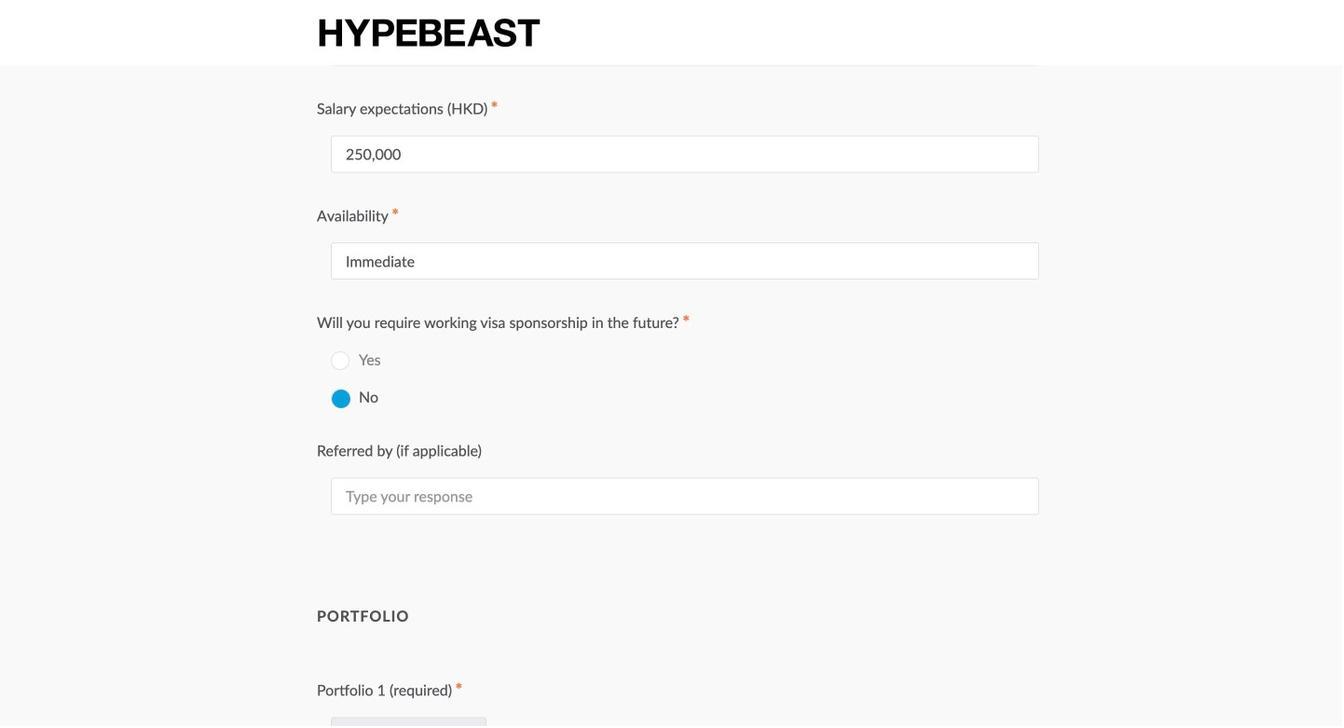 Task type: describe. For each thing, give the bounding box(es) containing it.
Type your response text field
[[331, 243, 1040, 280]]

1 type your response text field from the top
[[331, 135, 1040, 173]]

2 type your response text field from the top
[[331, 478, 1040, 515]]

hypebeast logo image
[[317, 16, 542, 49]]



Task type: locate. For each thing, give the bounding box(es) containing it.
1 vertical spatial type your response text field
[[331, 478, 1040, 515]]

Type your response text field
[[331, 135, 1040, 173], [331, 478, 1040, 515]]

0 vertical spatial type your response text field
[[331, 135, 1040, 173]]

None radio
[[331, 352, 350, 370], [331, 389, 350, 408], [331, 352, 350, 370], [331, 389, 350, 408]]



Task type: vqa. For each thing, say whether or not it's contained in the screenshot.
radio
yes



